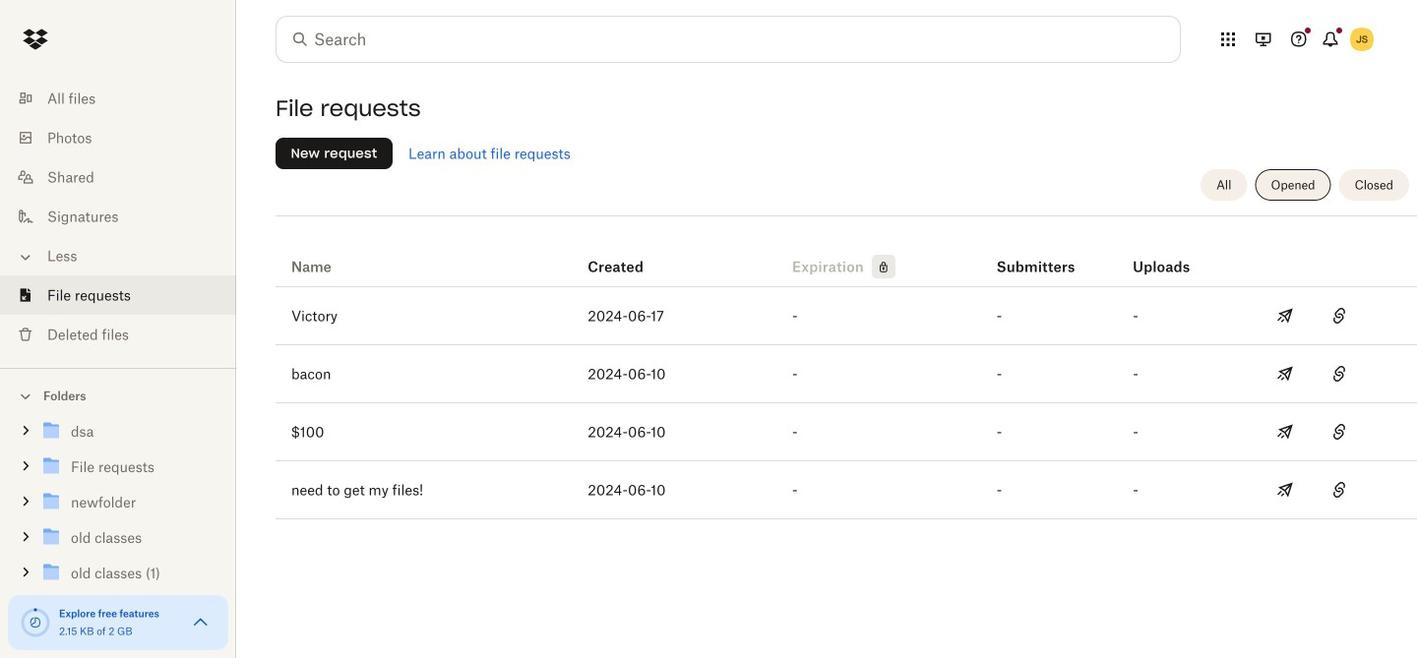Task type: describe. For each thing, give the bounding box(es) containing it.
pro trial element
[[864, 255, 896, 279]]

copy link image for 2nd send email image from the bottom of the page
[[1328, 362, 1352, 386]]

5 row from the top
[[276, 462, 1418, 520]]

1 send email image from the top
[[1274, 304, 1297, 328]]

copy link image for 1st send email image from the bottom of the page
[[1328, 478, 1352, 502]]

less image
[[16, 248, 35, 267]]

copy link image for 1st send email image from the top of the page
[[1328, 304, 1352, 328]]

cell for 1st send email image from the bottom of the page
[[1363, 462, 1418, 519]]

4 row from the top
[[276, 404, 1418, 462]]

2 column header from the left
[[1133, 231, 1212, 279]]

Search in folder "Dropbox" text field
[[314, 28, 1140, 51]]

quota usage image
[[20, 607, 51, 639]]

dropbox image
[[16, 20, 55, 59]]

3 row from the top
[[276, 346, 1418, 404]]

send email image
[[1274, 420, 1297, 444]]



Task type: locate. For each thing, give the bounding box(es) containing it.
1 vertical spatial cell
[[1363, 462, 1418, 519]]

1 column header from the left
[[997, 231, 1076, 279]]

3 copy link image from the top
[[1328, 420, 1352, 444]]

row
[[276, 223, 1418, 287], [276, 287, 1418, 346], [276, 346, 1418, 404], [276, 404, 1418, 462], [276, 462, 1418, 520]]

1 horizontal spatial column header
[[1133, 231, 1212, 279]]

4 copy link image from the top
[[1328, 478, 1352, 502]]

list item
[[0, 276, 236, 315]]

1 cell from the top
[[1363, 404, 1418, 461]]

2 vertical spatial send email image
[[1274, 478, 1297, 502]]

2 copy link image from the top
[[1328, 362, 1352, 386]]

copy link image for send email icon
[[1328, 420, 1352, 444]]

send email image
[[1274, 304, 1297, 328], [1274, 362, 1297, 386], [1274, 478, 1297, 502]]

1 vertical spatial send email image
[[1274, 362, 1297, 386]]

table
[[276, 223, 1418, 520]]

3 send email image from the top
[[1274, 478, 1297, 502]]

0 vertical spatial send email image
[[1274, 304, 1297, 328]]

0 vertical spatial cell
[[1363, 404, 1418, 461]]

1 row from the top
[[276, 223, 1418, 287]]

copy link image
[[1328, 304, 1352, 328], [1328, 362, 1352, 386], [1328, 420, 1352, 444], [1328, 478, 1352, 502]]

list
[[0, 67, 236, 368]]

2 cell from the top
[[1363, 462, 1418, 519]]

2 send email image from the top
[[1274, 362, 1297, 386]]

2 row from the top
[[276, 287, 1418, 346]]

cell for send email icon
[[1363, 404, 1418, 461]]

1 copy link image from the top
[[1328, 304, 1352, 328]]

cell
[[1363, 404, 1418, 461], [1363, 462, 1418, 519]]

0 horizontal spatial column header
[[997, 231, 1076, 279]]

column header
[[997, 231, 1076, 279], [1133, 231, 1212, 279]]

quota usage progress bar
[[20, 607, 51, 639]]

row group
[[276, 287, 1418, 520]]

group
[[0, 410, 236, 641]]



Task type: vqa. For each thing, say whether or not it's contained in the screenshot.
"table"
yes



